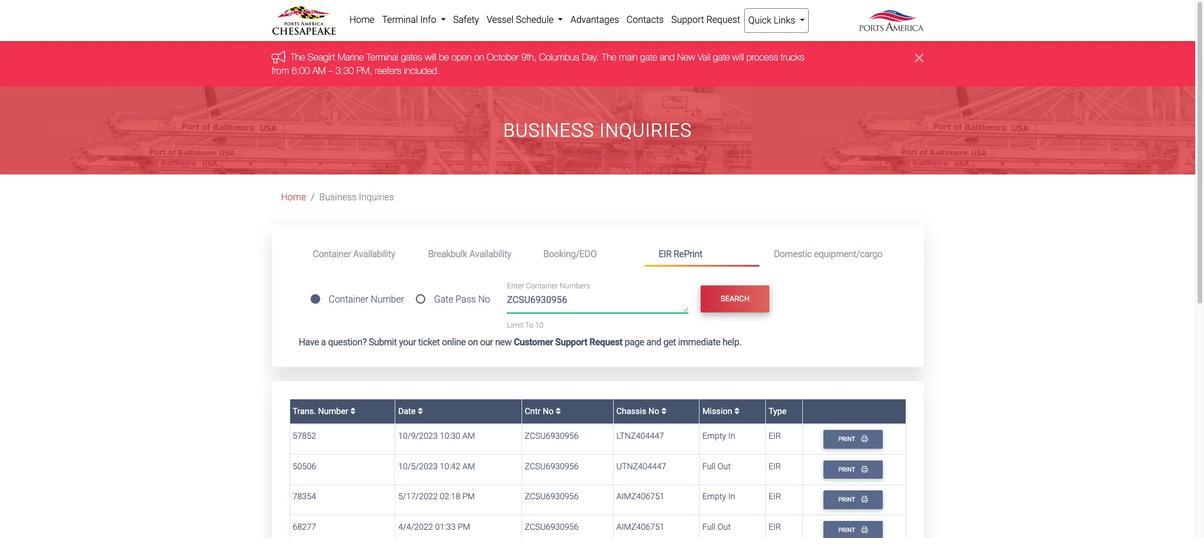 Task type: describe. For each thing, give the bounding box(es) containing it.
10/9/2023
[[398, 432, 438, 442]]

print for 4/4/2022 01:33 pm
[[839, 527, 857, 534]]

reprint
[[674, 248, 703, 260]]

process
[[747, 52, 779, 63]]

date
[[398, 406, 418, 416]]

aimz406751 for empty
[[617, 492, 665, 502]]

gates
[[401, 52, 423, 63]]

1 vertical spatial home link
[[281, 192, 306, 203]]

ticket
[[418, 337, 440, 348]]

4/4/2022 01:33 pm
[[398, 522, 471, 532]]

support inside support request link
[[672, 14, 705, 25]]

10/5/2023
[[398, 462, 438, 472]]

reefers
[[375, 65, 402, 76]]

10:30
[[440, 432, 461, 442]]

number for container number
[[371, 294, 404, 305]]

am for 10/5/2023 10:42 am
[[463, 462, 475, 472]]

immediate
[[679, 337, 721, 348]]

gate pass no
[[434, 294, 491, 305]]

support request link
[[668, 8, 745, 32]]

am inside the seagirt marine terminal gates will be open on october 9th, columbus day. the main gate and new vail gate will process trucks from 6:00 am – 3:30 pm, reefers included.
[[313, 65, 326, 76]]

terminal inside 'link'
[[382, 14, 418, 25]]

help.
[[723, 337, 742, 348]]

marine
[[338, 52, 364, 63]]

availability for breakbulk availability
[[470, 248, 512, 260]]

sort image for cntr no
[[556, 407, 561, 416]]

breakbulk availability
[[428, 248, 512, 260]]

mission
[[703, 406, 735, 416]]

–
[[328, 65, 333, 76]]

full out for utnz404447
[[703, 462, 731, 472]]

9th,
[[522, 52, 537, 63]]

vessel schedule link
[[483, 8, 567, 32]]

1 vertical spatial container
[[526, 282, 558, 291]]

enter
[[507, 282, 525, 291]]

open
[[452, 52, 472, 63]]

eir for 10/5/2023 10:42 am
[[769, 462, 782, 472]]

customer support request link
[[514, 337, 623, 348]]

columbus
[[539, 52, 580, 63]]

terminal info link
[[379, 8, 450, 32]]

online
[[442, 337, 466, 348]]

pass
[[456, 294, 476, 305]]

zcsu6930956 for 4/4/2022 01:33 pm
[[525, 522, 579, 532]]

vail
[[698, 52, 711, 63]]

seagirt
[[308, 52, 335, 63]]

number for trans. number
[[318, 406, 348, 416]]

mission link
[[703, 406, 740, 416]]

the seagirt marine terminal gates will be open on october 9th, columbus day. the main gate and new vail gate will process trucks from 6:00 am – 3:30 pm, reefers included.
[[272, 52, 805, 76]]

empty in for ltnz404447
[[703, 432, 736, 442]]

5/17/2022
[[398, 492, 438, 502]]

booking/edo
[[544, 248, 597, 260]]

4/4/2022
[[398, 522, 433, 532]]

in for aimz406751
[[729, 492, 736, 502]]

container availability
[[313, 248, 395, 260]]

10/5/2023 10:42 am
[[398, 462, 475, 472]]

1 horizontal spatial home link
[[346, 8, 379, 32]]

empty for aimz406751
[[703, 492, 727, 502]]

enter container numbers
[[507, 282, 591, 291]]

type
[[769, 406, 787, 416]]

october
[[487, 52, 519, 63]]

no for cntr no
[[543, 406, 554, 416]]

the seagirt marine terminal gates will be open on october 9th, columbus day. the main gate and new vail gate will process trucks from 6:00 am – 3:30 pm, reefers included. link
[[272, 52, 805, 76]]

print for 10/9/2023 10:30 am
[[839, 436, 857, 443]]

equipment/cargo
[[814, 248, 883, 260]]

print for 5/17/2022 02:18 pm
[[839, 496, 857, 504]]

1 horizontal spatial business
[[504, 119, 595, 142]]

print for 10/5/2023 10:42 am
[[839, 466, 857, 474]]

pm,
[[357, 65, 372, 76]]

chassis no
[[617, 406, 662, 416]]

6:00
[[292, 65, 310, 76]]

a
[[321, 337, 326, 348]]

container for container number
[[329, 294, 369, 305]]

cntr
[[525, 406, 541, 416]]

cntr no
[[525, 406, 556, 416]]

trucks
[[781, 52, 805, 63]]

10:42
[[440, 462, 461, 472]]

included.
[[404, 65, 440, 76]]

and inside the seagirt marine terminal gates will be open on october 9th, columbus day. the main gate and new vail gate will process trucks from 6:00 am – 3:30 pm, reefers included.
[[660, 52, 675, 63]]

quick
[[749, 15, 772, 26]]

zcsu6930956 for 10/9/2023 10:30 am
[[525, 432, 579, 442]]

search
[[721, 295, 750, 304]]

cntr no link
[[525, 406, 561, 416]]

full for aimz406751
[[703, 522, 716, 532]]

1 vertical spatial inquiries
[[359, 192, 394, 203]]

breakbulk
[[428, 248, 468, 260]]

domestic
[[774, 248, 812, 260]]

1 gate from the left
[[641, 52, 658, 63]]

safety link
[[450, 8, 483, 32]]

main
[[619, 52, 638, 63]]

contacts
[[627, 14, 664, 25]]

advantages
[[571, 14, 620, 25]]

contacts link
[[623, 8, 668, 32]]

schedule
[[516, 14, 554, 25]]

eir for 5/17/2022 02:18 pm
[[769, 492, 782, 502]]

get
[[664, 337, 676, 348]]

numbers
[[560, 282, 591, 291]]

sort image for date
[[418, 407, 423, 416]]

info
[[421, 14, 437, 25]]

full for utnz404447
[[703, 462, 716, 472]]

eir for 4/4/2022 01:33 pm
[[769, 522, 782, 532]]

domestic equipment/cargo link
[[760, 243, 897, 265]]

zcsu6930956 for 5/17/2022 02:18 pm
[[525, 492, 579, 502]]

our
[[480, 337, 493, 348]]

empty for ltnz404447
[[703, 432, 727, 442]]

print link for 10/9/2023 10:30 am
[[824, 430, 884, 449]]

1 vertical spatial business inquiries
[[320, 192, 394, 203]]

0 horizontal spatial request
[[590, 337, 623, 348]]

trans. number
[[293, 406, 351, 416]]

2 gate from the left
[[713, 52, 730, 63]]

eir for 10/9/2023 10:30 am
[[769, 432, 782, 442]]

home for home 'link' to the bottom
[[281, 192, 306, 203]]

from
[[272, 65, 289, 76]]

print image for 4/4/2022 01:33 pm
[[862, 527, 868, 533]]

50506
[[293, 462, 316, 472]]

print link for 10/5/2023 10:42 am
[[824, 461, 884, 479]]

booking/edo link
[[530, 243, 645, 265]]

on inside the seagirt marine terminal gates will be open on october 9th, columbus day. the main gate and new vail gate will process trucks from 6:00 am – 3:30 pm, reefers included.
[[475, 52, 484, 63]]

am for 10/9/2023 10:30 am
[[463, 432, 475, 442]]

trans. number link
[[293, 406, 356, 416]]



Task type: locate. For each thing, give the bounding box(es) containing it.
gate right vail
[[713, 52, 730, 63]]

1 vertical spatial am
[[463, 432, 475, 442]]

0 horizontal spatial support
[[556, 337, 588, 348]]

0 horizontal spatial inquiries
[[359, 192, 394, 203]]

1 print image from the top
[[862, 436, 868, 442]]

1 empty from the top
[[703, 432, 727, 442]]

2 sort image from the left
[[662, 407, 667, 416]]

print image for 10/5/2023 10:42 am
[[862, 466, 868, 473]]

container number
[[329, 294, 404, 305]]

chassis
[[617, 406, 647, 416]]

1 vertical spatial terminal
[[367, 52, 399, 63]]

out
[[718, 462, 731, 472], [718, 522, 731, 532]]

breakbulk availability link
[[414, 243, 530, 265]]

1 vertical spatial support
[[556, 337, 588, 348]]

am right 10:30
[[463, 432, 475, 442]]

close image
[[915, 51, 924, 65]]

sort image right chassis
[[662, 407, 667, 416]]

2 empty from the top
[[703, 492, 727, 502]]

on right open
[[475, 52, 484, 63]]

pm right '02:18'
[[463, 492, 475, 502]]

vessel
[[487, 14, 514, 25]]

1 will from the left
[[425, 52, 437, 63]]

no right chassis
[[649, 406, 660, 416]]

0 horizontal spatial gate
[[641, 52, 658, 63]]

eir reprint link
[[645, 243, 760, 267]]

terminal up reefers
[[367, 52, 399, 63]]

1 vertical spatial aimz406751
[[617, 522, 665, 532]]

1 horizontal spatial availability
[[470, 248, 512, 260]]

am left –
[[313, 65, 326, 76]]

the
[[291, 52, 305, 63], [602, 52, 617, 63]]

1 horizontal spatial business inquiries
[[504, 119, 692, 142]]

will left be
[[425, 52, 437, 63]]

1 zcsu6930956 from the top
[[525, 432, 579, 442]]

1 horizontal spatial sort image
[[556, 407, 561, 416]]

2 in from the top
[[729, 492, 736, 502]]

1 full out from the top
[[703, 462, 731, 472]]

out for utnz404447
[[718, 462, 731, 472]]

0 vertical spatial and
[[660, 52, 675, 63]]

print link
[[824, 430, 884, 449], [824, 461, 884, 479], [824, 491, 884, 509], [824, 521, 884, 538]]

3 print image from the top
[[862, 496, 868, 503]]

2 vertical spatial am
[[463, 462, 475, 472]]

1 vertical spatial on
[[468, 337, 478, 348]]

home inside 'link'
[[350, 14, 375, 25]]

ltnz404447
[[617, 432, 664, 442]]

3 print from the top
[[839, 496, 857, 504]]

1 horizontal spatial will
[[733, 52, 744, 63]]

0 horizontal spatial business inquiries
[[320, 192, 394, 203]]

your
[[399, 337, 416, 348]]

2 print image from the top
[[862, 466, 868, 473]]

78354
[[293, 492, 316, 502]]

0 vertical spatial home
[[350, 14, 375, 25]]

gate
[[641, 52, 658, 63], [713, 52, 730, 63]]

full out for aimz406751
[[703, 522, 731, 532]]

container availability link
[[299, 243, 414, 265]]

sort image left type
[[735, 407, 740, 416]]

sort image for chassis no
[[662, 407, 667, 416]]

3 zcsu6930956 from the top
[[525, 492, 579, 502]]

0 vertical spatial business inquiries
[[504, 119, 692, 142]]

question?
[[328, 337, 367, 348]]

3 sort image from the left
[[735, 407, 740, 416]]

availability
[[353, 248, 395, 260], [470, 248, 512, 260]]

Enter Container Numbers text field
[[507, 293, 689, 313]]

sort image right cntr
[[556, 407, 561, 416]]

0 vertical spatial number
[[371, 294, 404, 305]]

0 vertical spatial container
[[313, 248, 351, 260]]

empty in
[[703, 432, 736, 442], [703, 492, 736, 502]]

and left the get
[[647, 337, 662, 348]]

0 vertical spatial full out
[[703, 462, 731, 472]]

the seagirt marine terminal gates will be open on october 9th, columbus day. the main gate and new vail gate will process trucks from 6:00 am – 3:30 pm, reefers included. alert
[[0, 41, 1196, 87]]

4 print image from the top
[[862, 527, 868, 533]]

1 vertical spatial empty
[[703, 492, 727, 502]]

0 vertical spatial in
[[729, 432, 736, 442]]

have
[[299, 337, 319, 348]]

4 zcsu6930956 from the top
[[525, 522, 579, 532]]

0 vertical spatial out
[[718, 462, 731, 472]]

1 horizontal spatial request
[[707, 14, 741, 25]]

2 sort image from the left
[[556, 407, 561, 416]]

am
[[313, 65, 326, 76], [463, 432, 475, 442], [463, 462, 475, 472]]

3 print link from the top
[[824, 491, 884, 509]]

out for aimz406751
[[718, 522, 731, 532]]

new
[[678, 52, 696, 63]]

safety
[[453, 14, 479, 25]]

sort image inside cntr no link
[[556, 407, 561, 416]]

2 full out from the top
[[703, 522, 731, 532]]

quick links
[[749, 15, 798, 26]]

1 sort image from the left
[[418, 407, 423, 416]]

1 vertical spatial in
[[729, 492, 736, 502]]

the up 6:00
[[291, 52, 305, 63]]

0 vertical spatial am
[[313, 65, 326, 76]]

1 horizontal spatial no
[[543, 406, 554, 416]]

home for the rightmost home 'link'
[[350, 14, 375, 25]]

vessel schedule
[[487, 14, 556, 25]]

0 vertical spatial pm
[[463, 492, 475, 502]]

gate right main
[[641, 52, 658, 63]]

to
[[525, 321, 534, 330]]

no right pass
[[479, 294, 491, 305]]

0 vertical spatial home link
[[346, 8, 379, 32]]

0 vertical spatial empty in
[[703, 432, 736, 442]]

terminal info
[[382, 14, 439, 25]]

terminal inside the seagirt marine terminal gates will be open on october 9th, columbus day. the main gate and new vail gate will process trucks from 6:00 am – 3:30 pm, reefers included.
[[367, 52, 399, 63]]

0 vertical spatial business
[[504, 119, 595, 142]]

0 horizontal spatial no
[[479, 294, 491, 305]]

1 vertical spatial empty in
[[703, 492, 736, 502]]

date link
[[398, 406, 423, 416]]

chassis no link
[[617, 406, 667, 416]]

and
[[660, 52, 675, 63], [647, 337, 662, 348]]

10/9/2023 10:30 am
[[398, 432, 475, 442]]

0 horizontal spatial sort image
[[351, 407, 356, 416]]

0 horizontal spatial business
[[320, 192, 357, 203]]

full out
[[703, 462, 731, 472], [703, 522, 731, 532]]

2 print link from the top
[[824, 461, 884, 479]]

2 horizontal spatial no
[[649, 406, 660, 416]]

zcsu6930956 for 10/5/2023 10:42 am
[[525, 462, 579, 472]]

sort image
[[418, 407, 423, 416], [556, 407, 561, 416], [735, 407, 740, 416]]

print link for 5/17/2022 02:18 pm
[[824, 491, 884, 509]]

1 print from the top
[[839, 436, 857, 443]]

container up container number
[[313, 248, 351, 260]]

1 aimz406751 from the top
[[617, 492, 665, 502]]

number up submit
[[371, 294, 404, 305]]

sort image up 10/9/2023
[[418, 407, 423, 416]]

0 vertical spatial request
[[707, 14, 741, 25]]

2 print from the top
[[839, 466, 857, 474]]

home link
[[346, 8, 379, 32], [281, 192, 306, 203]]

pm
[[463, 492, 475, 502], [458, 522, 471, 532]]

print image for 5/17/2022 02:18 pm
[[862, 496, 868, 503]]

print image for 10/9/2023 10:30 am
[[862, 436, 868, 442]]

10
[[536, 321, 544, 330]]

will
[[425, 52, 437, 63], [733, 52, 744, 63]]

utnz404447
[[617, 462, 667, 472]]

request left quick
[[707, 14, 741, 25]]

print
[[839, 436, 857, 443], [839, 466, 857, 474], [839, 496, 857, 504], [839, 527, 857, 534]]

request
[[707, 14, 741, 25], [590, 337, 623, 348]]

02:18
[[440, 492, 461, 502]]

will left process
[[733, 52, 744, 63]]

advantages link
[[567, 8, 623, 32]]

number
[[371, 294, 404, 305], [318, 406, 348, 416]]

1 horizontal spatial sort image
[[662, 407, 667, 416]]

2 the from the left
[[602, 52, 617, 63]]

1 vertical spatial request
[[590, 337, 623, 348]]

0 vertical spatial inquiries
[[600, 119, 692, 142]]

support right customer
[[556, 337, 588, 348]]

0 vertical spatial support
[[672, 14, 705, 25]]

0 horizontal spatial will
[[425, 52, 437, 63]]

0 vertical spatial terminal
[[382, 14, 418, 25]]

1 vertical spatial and
[[647, 337, 662, 348]]

0 vertical spatial full
[[703, 462, 716, 472]]

domestic equipment/cargo
[[774, 248, 883, 260]]

0 horizontal spatial home
[[281, 192, 306, 203]]

0 horizontal spatial availability
[[353, 248, 395, 260]]

availability up container number
[[353, 248, 395, 260]]

0 vertical spatial empty
[[703, 432, 727, 442]]

empty in for aimz406751
[[703, 492, 736, 502]]

bullhorn image
[[272, 50, 291, 63]]

support request
[[672, 14, 741, 25]]

0 horizontal spatial home link
[[281, 192, 306, 203]]

1 in from the top
[[729, 432, 736, 442]]

1 full from the top
[[703, 462, 716, 472]]

empty
[[703, 432, 727, 442], [703, 492, 727, 502]]

sort image inside the date link
[[418, 407, 423, 416]]

sort image for mission
[[735, 407, 740, 416]]

2 will from the left
[[733, 52, 744, 63]]

01:33
[[435, 522, 456, 532]]

1 out from the top
[[718, 462, 731, 472]]

0 vertical spatial aimz406751
[[617, 492, 665, 502]]

sort image right trans.
[[351, 407, 356, 416]]

business inquiries
[[504, 119, 692, 142], [320, 192, 394, 203]]

aimz406751 for full
[[617, 522, 665, 532]]

page
[[625, 337, 645, 348]]

1 empty in from the top
[[703, 432, 736, 442]]

pm right 01:33
[[458, 522, 471, 532]]

1 vertical spatial out
[[718, 522, 731, 532]]

1 horizontal spatial gate
[[713, 52, 730, 63]]

support up new
[[672, 14, 705, 25]]

on
[[475, 52, 484, 63], [468, 337, 478, 348]]

5/17/2022 02:18 pm
[[398, 492, 475, 502]]

1 the from the left
[[291, 52, 305, 63]]

0 horizontal spatial the
[[291, 52, 305, 63]]

0 vertical spatial on
[[475, 52, 484, 63]]

2 out from the top
[[718, 522, 731, 532]]

1 print link from the top
[[824, 430, 884, 449]]

4 print link from the top
[[824, 521, 884, 538]]

pm for 4/4/2022 01:33 pm
[[458, 522, 471, 532]]

no for chassis no
[[649, 406, 660, 416]]

eir reprint
[[659, 248, 703, 260]]

the right day.
[[602, 52, 617, 63]]

be
[[439, 52, 449, 63]]

print link for 4/4/2022 01:33 pm
[[824, 521, 884, 538]]

trans.
[[293, 406, 316, 416]]

links
[[774, 15, 796, 26]]

new
[[495, 337, 512, 348]]

no right cntr
[[543, 406, 554, 416]]

limit to 10
[[507, 321, 544, 330]]

request left page
[[590, 337, 623, 348]]

1 horizontal spatial support
[[672, 14, 705, 25]]

2 vertical spatial container
[[329, 294, 369, 305]]

1 vertical spatial full
[[703, 522, 716, 532]]

1 vertical spatial business
[[320, 192, 357, 203]]

2 aimz406751 from the top
[[617, 522, 665, 532]]

0 horizontal spatial number
[[318, 406, 348, 416]]

sort image inside trans. number link
[[351, 407, 356, 416]]

1 sort image from the left
[[351, 407, 356, 416]]

sort image for trans. number
[[351, 407, 356, 416]]

2 zcsu6930956 from the top
[[525, 462, 579, 472]]

container for container availability
[[313, 248, 351, 260]]

1 vertical spatial pm
[[458, 522, 471, 532]]

container up the question?
[[329, 294, 369, 305]]

have a question? submit your ticket online on our new customer support request page and get immediate help.
[[299, 337, 742, 348]]

pm for 5/17/2022 02:18 pm
[[463, 492, 475, 502]]

1 horizontal spatial inquiries
[[600, 119, 692, 142]]

submit
[[369, 337, 397, 348]]

container right the 'enter'
[[526, 282, 558, 291]]

am right 10:42
[[463, 462, 475, 472]]

1 horizontal spatial the
[[602, 52, 617, 63]]

print image
[[862, 436, 868, 442], [862, 466, 868, 473], [862, 496, 868, 503], [862, 527, 868, 533]]

request inside support request link
[[707, 14, 741, 25]]

1 vertical spatial full out
[[703, 522, 731, 532]]

2 full from the top
[[703, 522, 716, 532]]

1 vertical spatial home
[[281, 192, 306, 203]]

2 availability from the left
[[470, 248, 512, 260]]

limit
[[507, 321, 524, 330]]

1 availability from the left
[[353, 248, 395, 260]]

4 print from the top
[[839, 527, 857, 534]]

sort image inside chassis no link
[[662, 407, 667, 416]]

1 vertical spatial number
[[318, 406, 348, 416]]

3:30
[[336, 65, 354, 76]]

customer
[[514, 337, 553, 348]]

2 empty in from the top
[[703, 492, 736, 502]]

eir
[[659, 248, 672, 260], [769, 432, 782, 442], [769, 462, 782, 472], [769, 492, 782, 502], [769, 522, 782, 532]]

terminal left info in the left of the page
[[382, 14, 418, 25]]

0 horizontal spatial sort image
[[418, 407, 423, 416]]

and left new
[[660, 52, 675, 63]]

number right trans.
[[318, 406, 348, 416]]

sort image
[[351, 407, 356, 416], [662, 407, 667, 416]]

business
[[504, 119, 595, 142], [320, 192, 357, 203]]

availability for container availability
[[353, 248, 395, 260]]

2 horizontal spatial sort image
[[735, 407, 740, 416]]

sort image inside the mission link
[[735, 407, 740, 416]]

quick links link
[[745, 8, 810, 33]]

1 horizontal spatial home
[[350, 14, 375, 25]]

availability up the 'enter'
[[470, 248, 512, 260]]

on left our
[[468, 337, 478, 348]]

in for ltnz404447
[[729, 432, 736, 442]]

1 horizontal spatial number
[[371, 294, 404, 305]]



Task type: vqa. For each thing, say whether or not it's contained in the screenshot.
cntr
yes



